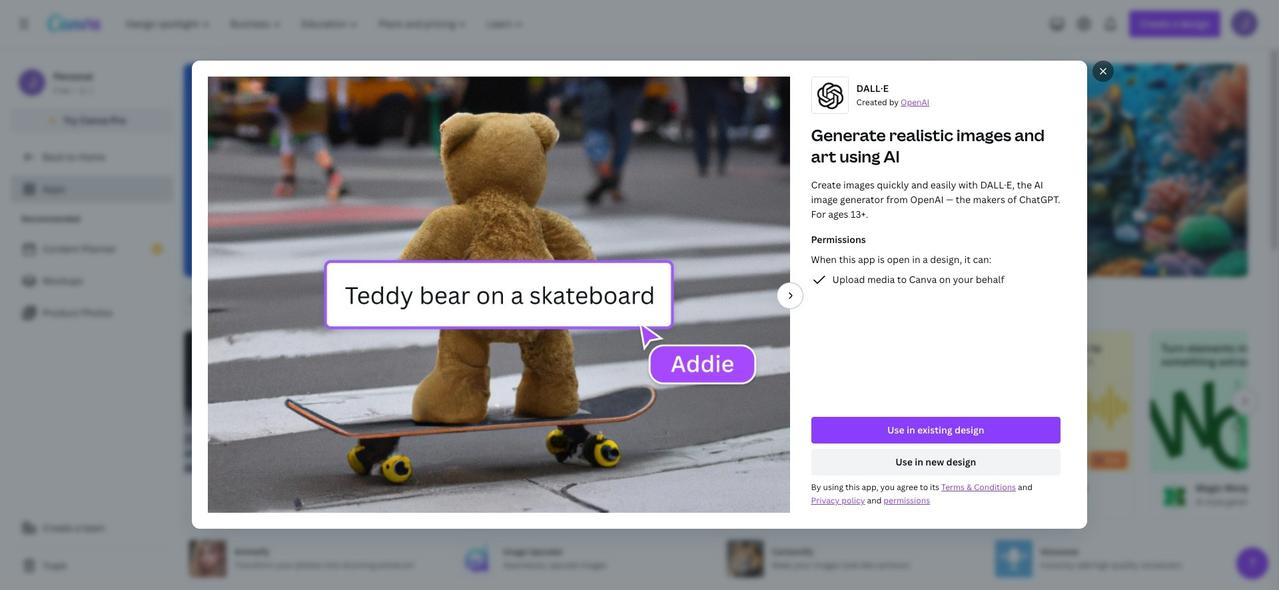 Task type: locate. For each thing, give the bounding box(es) containing it.
magic media image
[[765, 379, 941, 473], [775, 484, 802, 511]]

list
[[11, 236, 173, 327]]

1 vertical spatial imagen image
[[582, 484, 609, 511]]

Input field to search for apps search field
[[211, 289, 415, 314]]

0 vertical spatial magic media image
[[765, 379, 941, 473]]

magic morph image
[[1162, 484, 1189, 511]]

magic morph image
[[1151, 379, 1280, 473]]

0 vertical spatial imagen image
[[571, 379, 747, 473]]

0 vertical spatial dall·e image
[[185, 379, 361, 473]]

dall·e image
[[185, 379, 361, 473], [195, 484, 222, 511]]

an image with a cursor next to a text box containing the prompt "a cat going scuba diving" to generate an image. the generated image of a cat doing scuba diving is behind the text box. image
[[869, 64, 1249, 277]]

1 vertical spatial dall·e image
[[195, 484, 222, 511]]

d-id ai presenters image
[[378, 379, 554, 473]]

avatars by neiroai image
[[958, 379, 1134, 473], [969, 484, 995, 511]]

imagen image
[[571, 379, 747, 473], [582, 484, 609, 511]]



Task type: vqa. For each thing, say whether or not it's contained in the screenshot.
Magic Media image
yes



Task type: describe. For each thing, give the bounding box(es) containing it.
top level navigation element
[[117, 11, 536, 37]]

d-id ai presenters image
[[389, 484, 415, 511]]

1 vertical spatial avatars by neiroai image
[[969, 484, 995, 511]]

1 vertical spatial magic media image
[[775, 484, 802, 511]]

0 vertical spatial avatars by neiroai image
[[958, 379, 1134, 473]]



